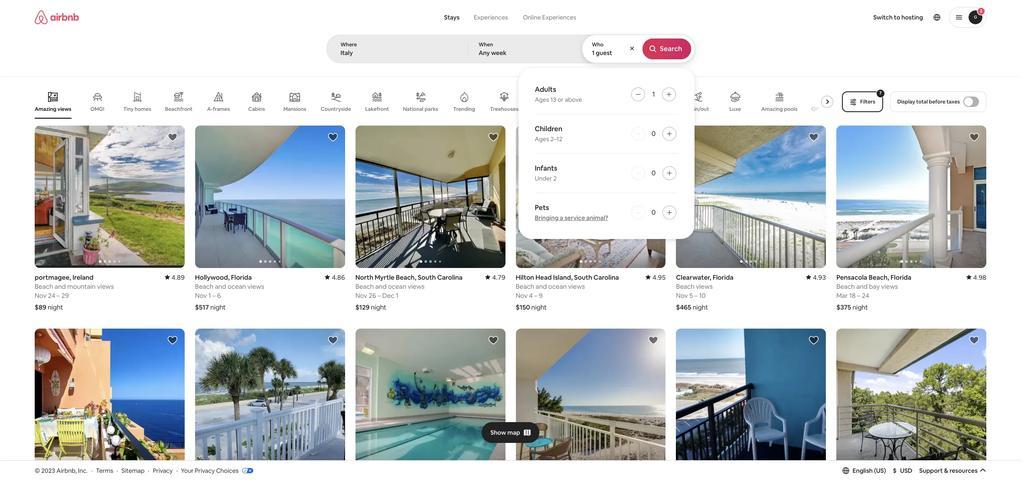 Task type: locate. For each thing, give the bounding box(es) containing it.
1 nov from the left
[[35, 292, 47, 300]]

2 inside 2 dropdown button
[[981, 8, 983, 14]]

2 beach from the left
[[195, 283, 214, 291]]

1 florida from the left
[[231, 274, 252, 282]]

1 inside who 1 guest
[[592, 49, 595, 57]]

add to wishlist: treasure island, florida image
[[649, 336, 659, 346]]

1 horizontal spatial 2
[[981, 8, 983, 14]]

4.86 out of 5 average rating image
[[325, 274, 345, 282]]

florida inside hollywood, florida beach and ocean views nov 1 – 6 $517 night
[[231, 274, 252, 282]]

beach down "hilton"
[[516, 283, 535, 291]]

florida
[[231, 274, 252, 282], [713, 274, 734, 282], [891, 274, 912, 282]]

– right 26
[[378, 292, 381, 300]]

2 carolina from the left
[[438, 274, 463, 282]]

island,
[[553, 274, 573, 282]]

2 privacy from the left
[[195, 468, 215, 475]]

1 – from the left
[[57, 292, 60, 300]]

ocean down hollywood,
[[228, 283, 246, 291]]

nov left 26
[[356, 292, 367, 300]]

frames
[[213, 106, 230, 113]]

ski-in/out
[[686, 106, 709, 113]]

4 night from the left
[[693, 303, 709, 312]]

0 horizontal spatial amazing
[[35, 106, 56, 113]]

0 vertical spatial add to wishlist: hilton head island, south carolina image
[[649, 132, 659, 143]]

1 horizontal spatial south
[[574, 274, 593, 282]]

4.89 out of 5 average rating image
[[165, 274, 185, 282]]

nov
[[35, 292, 47, 300], [195, 292, 207, 300], [516, 292, 528, 300], [676, 292, 688, 300], [356, 292, 367, 300]]

0 for children
[[652, 129, 656, 138]]

and inside 'pensacola beach, florida beach and bay views mar 18 – 24 $375 night'
[[857, 283, 868, 291]]

0 horizontal spatial privacy
[[153, 468, 173, 475]]

beach inside portmagee, ireland beach and mountain views nov 24 – 29 $89 night
[[35, 283, 53, 291]]

3 florida from the left
[[891, 274, 912, 282]]

and left bay
[[857, 283, 868, 291]]

0 horizontal spatial 24
[[48, 292, 55, 300]]

in/out
[[695, 106, 709, 113]]

ski-
[[686, 106, 695, 113]]

inc.
[[78, 468, 88, 475]]

north
[[356, 274, 374, 282]]

– inside 'pensacola beach, florida beach and bay views mar 18 – 24 $375 night'
[[858, 292, 861, 300]]

0 horizontal spatial ocean
[[228, 283, 246, 291]]

· right terms at the left
[[117, 468, 118, 475]]

ocean down island, at right
[[549, 283, 567, 291]]

beach down portmagee,
[[35, 283, 53, 291]]

2 0 from the top
[[652, 169, 656, 178]]

night inside 'pensacola beach, florida beach and bay views mar 18 – 24 $375 night'
[[853, 303, 868, 312]]

0 vertical spatial 0
[[652, 129, 656, 138]]

1 horizontal spatial privacy
[[195, 468, 215, 475]]

amazing for amazing pools
[[762, 106, 783, 113]]

24 left 29
[[48, 292, 55, 300]]

add to wishlist: hilton head island, south carolina image
[[649, 132, 659, 143], [970, 336, 980, 346]]

1 horizontal spatial carolina
[[594, 274, 619, 282]]

0 horizontal spatial 2
[[554, 175, 557, 183]]

4 beach from the left
[[676, 283, 695, 291]]

add to wishlist: portmagee, ireland image
[[167, 132, 178, 143]]

1 experiences from the left
[[474, 13, 508, 21]]

a-
[[207, 106, 213, 113]]

terms
[[96, 468, 113, 475]]

3 0 from the top
[[652, 208, 656, 217]]

night down 10
[[693, 303, 709, 312]]

privacy
[[153, 468, 173, 475], [195, 468, 215, 475]]

– left "9"
[[535, 292, 538, 300]]

switch to hosting link
[[869, 8, 929, 26]]

6 night from the left
[[853, 303, 868, 312]]

2 experiences from the left
[[543, 13, 577, 21]]

5 and from the left
[[857, 283, 868, 291]]

night
[[48, 303, 63, 312], [210, 303, 226, 312], [532, 303, 547, 312], [693, 303, 709, 312], [371, 303, 387, 312], [853, 303, 868, 312]]

1 vertical spatial 0
[[652, 169, 656, 178]]

1 0 from the top
[[652, 129, 656, 138]]

1 horizontal spatial beach,
[[869, 274, 890, 282]]

1 south from the left
[[574, 274, 593, 282]]

3 nov from the left
[[516, 292, 528, 300]]

0 horizontal spatial carolina
[[438, 274, 463, 282]]

views inside clearwater, florida beach views nov 5 – 10 $465 night
[[696, 283, 713, 291]]

1 vertical spatial 2
[[554, 175, 557, 183]]

5 nov from the left
[[356, 292, 367, 300]]

nov inside hollywood, florida beach and ocean views nov 1 – 6 $517 night
[[195, 292, 207, 300]]

1 vertical spatial add to wishlist: hilton head island, south carolina image
[[970, 336, 980, 346]]

who
[[592, 41, 604, 48]]

beach down hollywood,
[[195, 283, 214, 291]]

2
[[981, 8, 983, 14], [554, 175, 557, 183]]

privacy link
[[153, 468, 173, 475]]

· right inc.
[[91, 468, 93, 475]]

online
[[523, 13, 541, 21]]

6 beach from the left
[[837, 283, 855, 291]]

2 24 from the left
[[862, 292, 870, 300]]

add to wishlist: pensacola beach, florida image
[[970, 132, 980, 143]]

beach, up bay
[[869, 274, 890, 282]]

2 – from the left
[[213, 292, 216, 300]]

who 1 guest
[[592, 41, 613, 57]]

1 horizontal spatial experiences
[[543, 13, 577, 21]]

2 ocean from the left
[[549, 283, 567, 291]]

1 carolina from the left
[[594, 274, 619, 282]]

5
[[690, 292, 693, 300]]

ages inside adults ages 13 or above
[[535, 96, 549, 104]]

usd
[[901, 468, 913, 475]]

night down "18"
[[853, 303, 868, 312]]

3 – from the left
[[535, 292, 538, 300]]

2 ages from the top
[[535, 135, 549, 143]]

– left 29
[[57, 292, 60, 300]]

1 24 from the left
[[48, 292, 55, 300]]

online experiences
[[523, 13, 577, 21]]

night inside the north myrtle beach, south carolina beach and ocean views nov 26 – dec 1 $129 night
[[371, 303, 387, 312]]

ocean inside hollywood, florida beach and ocean views nov 1 – 6 $517 night
[[228, 283, 246, 291]]

night down "9"
[[532, 303, 547, 312]]

south inside hilton head island, south carolina beach and ocean views nov 4 – 9 $150 night
[[574, 274, 593, 282]]

a-frames
[[207, 106, 230, 113]]

(us)
[[875, 468, 887, 475]]

4 nov from the left
[[676, 292, 688, 300]]

views inside hilton head island, south carolina beach and ocean views nov 4 – 9 $150 night
[[569, 283, 585, 291]]

– right "18"
[[858, 292, 861, 300]]

1 horizontal spatial amazing
[[762, 106, 783, 113]]

beach
[[35, 283, 53, 291], [195, 283, 214, 291], [516, 283, 535, 291], [676, 283, 695, 291], [356, 283, 374, 291], [837, 283, 855, 291]]

and up 29
[[55, 283, 66, 291]]

4.93 out of 5 average rating image
[[806, 274, 827, 282]]

0
[[652, 129, 656, 138], [652, 169, 656, 178], [652, 208, 656, 217]]

· left your
[[176, 468, 178, 475]]

1 horizontal spatial 24
[[862, 292, 870, 300]]

pets
[[535, 203, 549, 213]]

when
[[479, 41, 493, 48]]

clearwater,
[[676, 274, 712, 282]]

ocean for hilton head island, south carolina
[[549, 283, 567, 291]]

2 nov from the left
[[195, 292, 207, 300]]

add to wishlist: myrtle beach, south carolina image
[[809, 336, 820, 346]]

ages up design
[[535, 96, 549, 104]]

pensacola
[[837, 274, 868, 282]]

and down myrtle
[[375, 283, 387, 291]]

24 down bay
[[862, 292, 870, 300]]

ocean up dec
[[388, 283, 407, 291]]

or
[[558, 96, 564, 104]]

filters button
[[843, 92, 884, 112]]

Where field
[[341, 49, 454, 57]]

4
[[529, 292, 533, 300]]

carolina inside the north myrtle beach, south carolina beach and ocean views nov 26 – dec 1 $129 night
[[438, 274, 463, 282]]

1 horizontal spatial florida
[[713, 274, 734, 282]]

what can we help you find? tab list
[[437, 9, 516, 26]]

hilton head island, south carolina beach and ocean views nov 4 – 9 $150 night
[[516, 274, 619, 312]]

24
[[48, 292, 55, 300], [862, 292, 870, 300]]

beach inside hilton head island, south carolina beach and ocean views nov 4 – 9 $150 night
[[516, 283, 535, 291]]

nov inside the north myrtle beach, south carolina beach and ocean views nov 26 – dec 1 $129 night
[[356, 292, 367, 300]]

0 horizontal spatial beach,
[[396, 274, 417, 282]]

carolina for hilton head island, south carolina beach and ocean views nov 4 – 9 $150 night
[[594, 274, 619, 282]]

0 vertical spatial ages
[[535, 96, 549, 104]]

4 and from the left
[[375, 283, 387, 291]]

nov inside portmagee, ireland beach and mountain views nov 24 – 29 $89 night
[[35, 292, 47, 300]]

5 night from the left
[[371, 303, 387, 312]]

2 horizontal spatial ocean
[[549, 283, 567, 291]]

and up "9"
[[536, 283, 547, 291]]

2 horizontal spatial florida
[[891, 274, 912, 282]]

4.95 out of 5 average rating image
[[646, 274, 666, 282]]

0 horizontal spatial florida
[[231, 274, 252, 282]]

experiences up when
[[474, 13, 508, 21]]

south right island, at right
[[574, 274, 593, 282]]

– left 6
[[213, 292, 216, 300]]

2 south from the left
[[418, 274, 436, 282]]

3 beach from the left
[[516, 283, 535, 291]]

ocean inside the north myrtle beach, south carolina beach and ocean views nov 26 – dec 1 $129 night
[[388, 283, 407, 291]]

ages inside children ages 2–12
[[535, 135, 549, 143]]

nov up $517
[[195, 292, 207, 300]]

beach up "mar"
[[837, 283, 855, 291]]

portmagee, ireland beach and mountain views nov 24 – 29 $89 night
[[35, 274, 114, 312]]

experiences
[[474, 13, 508, 21], [543, 13, 577, 21]]

beach,
[[396, 274, 417, 282], [869, 274, 890, 282]]

4 · from the left
[[176, 468, 178, 475]]

nov left 4
[[516, 292, 528, 300]]

1 vertical spatial ages
[[535, 135, 549, 143]]

$465
[[676, 303, 692, 312]]

bringing
[[535, 214, 559, 222]]

adults
[[535, 85, 557, 94]]

4.86
[[332, 274, 345, 282]]

6 – from the left
[[858, 292, 861, 300]]

1 horizontal spatial add to wishlist: hilton head island, south carolina image
[[970, 336, 980, 346]]

night down 6
[[210, 303, 226, 312]]

2 · from the left
[[117, 468, 118, 475]]

5 – from the left
[[378, 292, 381, 300]]

south for island,
[[574, 274, 593, 282]]

beach down the north
[[356, 283, 374, 291]]

nov inside clearwater, florida beach views nov 5 – 10 $465 night
[[676, 292, 688, 300]]

stays button
[[437, 9, 467, 26]]

hilton
[[516, 274, 534, 282]]

pets bringing a service animal?
[[535, 203, 609, 222]]

4.95
[[653, 274, 666, 282]]

2 button
[[950, 7, 987, 28]]

ocean inside hilton head island, south carolina beach and ocean views nov 4 – 9 $150 night
[[549, 283, 567, 291]]

night right the $89
[[48, 303, 63, 312]]

2 night from the left
[[210, 303, 226, 312]]

0 horizontal spatial experiences
[[474, 13, 508, 21]]

under
[[535, 175, 552, 183]]

dec
[[382, 292, 395, 300]]

4 – from the left
[[695, 292, 698, 300]]

ages down the children
[[535, 135, 549, 143]]

3 · from the left
[[148, 468, 149, 475]]

4.79 out of 5 average rating image
[[486, 274, 506, 282]]

0 vertical spatial 2
[[981, 8, 983, 14]]

south right myrtle
[[418, 274, 436, 282]]

2 beach, from the left
[[869, 274, 890, 282]]

north myrtle beach, south carolina beach and ocean views nov 26 – dec 1 $129 night
[[356, 274, 463, 312]]

3 and from the left
[[536, 283, 547, 291]]

views inside 'pensacola beach, florida beach and bay views mar 18 – 24 $375 night'
[[882, 283, 899, 291]]

beach up 5
[[676, 283, 695, 291]]

beach inside 'pensacola beach, florida beach and bay views mar 18 – 24 $375 night'
[[837, 283, 855, 291]]

mountain
[[67, 283, 96, 291]]

2 and from the left
[[215, 283, 226, 291]]

nov up the $89
[[35, 292, 47, 300]]

views
[[58, 106, 71, 113], [97, 283, 114, 291], [248, 283, 264, 291], [569, 283, 585, 291], [696, 283, 713, 291], [408, 283, 425, 291], [882, 283, 899, 291]]

night down 26
[[371, 303, 387, 312]]

add to wishlist: hollywood, florida image
[[328, 132, 338, 143]]

florida inside clearwater, florida beach views nov 5 – 10 $465 night
[[713, 274, 734, 282]]

3 night from the left
[[532, 303, 547, 312]]

group
[[35, 85, 842, 119], [35, 126, 185, 268], [195, 126, 345, 268], [356, 126, 506, 268], [516, 126, 666, 268], [676, 126, 827, 268], [837, 126, 987, 268], [35, 329, 185, 472], [195, 329, 345, 472], [356, 329, 506, 472], [516, 329, 666, 472], [676, 329, 827, 472], [837, 329, 987, 472]]

carolina inside hilton head island, south carolina beach and ocean views nov 4 – 9 $150 night
[[594, 274, 619, 282]]

to
[[895, 13, 901, 21]]

1 beach from the left
[[35, 283, 53, 291]]

24 inside 'pensacola beach, florida beach and bay views mar 18 – 24 $375 night'
[[862, 292, 870, 300]]

south inside the north myrtle beach, south carolina beach and ocean views nov 26 – dec 1 $129 night
[[418, 274, 436, 282]]

· left privacy link
[[148, 468, 149, 475]]

1 night from the left
[[48, 303, 63, 312]]

english (us) button
[[843, 468, 887, 475]]

5 beach from the left
[[356, 283, 374, 291]]

3 ocean from the left
[[388, 283, 407, 291]]

beach, right myrtle
[[396, 274, 417, 282]]

24 inside portmagee, ireland beach and mountain views nov 24 – 29 $89 night
[[48, 292, 55, 300]]

9
[[539, 292, 543, 300]]

parks
[[425, 106, 438, 113]]

1 horizontal spatial ocean
[[388, 283, 407, 291]]

privacy left your
[[153, 468, 173, 475]]

– inside hollywood, florida beach and ocean views nov 1 – 6 $517 night
[[213, 292, 216, 300]]

ocean
[[228, 283, 246, 291], [549, 283, 567, 291], [388, 283, 407, 291]]

switch
[[874, 13, 893, 21]]

1 ages from the top
[[535, 96, 549, 104]]

1 ocean from the left
[[228, 283, 246, 291]]

add to wishlist: north myrtle beach, south carolina image
[[488, 132, 499, 143]]

2 florida from the left
[[713, 274, 734, 282]]

4.98
[[974, 274, 987, 282]]

1 and from the left
[[55, 283, 66, 291]]

0 for pets
[[652, 208, 656, 217]]

add to wishlist: tabaiba, spain image
[[167, 336, 178, 346]]

and up 6
[[215, 283, 226, 291]]

privacy right your
[[195, 468, 215, 475]]

·
[[91, 468, 93, 475], [117, 468, 118, 475], [148, 468, 149, 475], [176, 468, 178, 475]]

views inside the north myrtle beach, south carolina beach and ocean views nov 26 – dec 1 $129 night
[[408, 283, 425, 291]]

group containing amazing views
[[35, 85, 842, 119]]

2 vertical spatial 0
[[652, 208, 656, 217]]

experiences right online
[[543, 13, 577, 21]]

1 beach, from the left
[[396, 274, 417, 282]]

carolina for north myrtle beach, south carolina beach and ocean views nov 26 – dec 1 $129 night
[[438, 274, 463, 282]]

children ages 2–12
[[535, 125, 563, 143]]

sitemap link
[[122, 468, 145, 475]]

None search field
[[326, 0, 695, 239]]

bringing a service animal? button
[[535, 214, 609, 222]]

stays tab panel
[[326, 35, 695, 239]]

nov left 5
[[676, 292, 688, 300]]

– right 5
[[695, 292, 698, 300]]

0 horizontal spatial south
[[418, 274, 436, 282]]



Task type: vqa. For each thing, say whether or not it's contained in the screenshot.


Task type: describe. For each thing, give the bounding box(es) containing it.
none search field containing adults
[[326, 0, 695, 239]]

map
[[508, 429, 520, 437]]

experiences inside online experiences link
[[543, 13, 577, 21]]

your privacy choices
[[181, 468, 239, 475]]

1 · from the left
[[91, 468, 93, 475]]

clearwater, florida beach views nov 5 – 10 $465 night
[[676, 274, 734, 312]]

week
[[491, 49, 507, 57]]

night inside hollywood, florida beach and ocean views nov 1 – 6 $517 night
[[210, 303, 226, 312]]

night inside clearwater, florida beach views nov 5 – 10 $465 night
[[693, 303, 709, 312]]

$
[[894, 468, 897, 475]]

views inside hollywood, florida beach and ocean views nov 1 – 6 $517 night
[[248, 283, 264, 291]]

portmagee,
[[35, 274, 71, 282]]

beach inside the north myrtle beach, south carolina beach and ocean views nov 26 – dec 1 $129 night
[[356, 283, 374, 291]]

head
[[536, 274, 552, 282]]

ireland
[[73, 274, 94, 282]]

experiences button
[[467, 9, 516, 26]]

and inside hollywood, florida beach and ocean views nov 1 – 6 $517 night
[[215, 283, 226, 291]]

13
[[551, 96, 557, 104]]

animal?
[[587, 214, 609, 222]]

treehouses
[[490, 106, 519, 113]]

beach, inside the north myrtle beach, south carolina beach and ocean views nov 26 – dec 1 $129 night
[[396, 274, 417, 282]]

support & resources
[[920, 468, 978, 475]]

show map button
[[482, 423, 540, 444]]

0 for infants
[[652, 169, 656, 178]]

– inside portmagee, ireland beach and mountain views nov 24 – 29 $89 night
[[57, 292, 60, 300]]

choices
[[216, 468, 239, 475]]

29
[[61, 292, 69, 300]]

stays
[[444, 13, 460, 21]]

before
[[930, 98, 946, 105]]

privacy inside "link"
[[195, 468, 215, 475]]

florida for hollywood, florida
[[231, 274, 252, 282]]

show map
[[491, 429, 520, 437]]

off-
[[812, 106, 822, 113]]

– inside hilton head island, south carolina beach and ocean views nov 4 – 9 $150 night
[[535, 292, 538, 300]]

© 2023 airbnb, inc. ·
[[35, 468, 93, 475]]

hosting
[[902, 13, 924, 21]]

night inside portmagee, ireland beach and mountain views nov 24 – 29 $89 night
[[48, 303, 63, 312]]

terms · sitemap · privacy ·
[[96, 468, 178, 475]]

national
[[403, 106, 424, 113]]

views inside portmagee, ireland beach and mountain views nov 24 – 29 $89 night
[[97, 283, 114, 291]]

– inside the north myrtle beach, south carolina beach and ocean views nov 26 – dec 1 $129 night
[[378, 292, 381, 300]]

18
[[850, 292, 856, 300]]

myrtle
[[375, 274, 395, 282]]

2–12
[[551, 135, 563, 143]]

infants
[[535, 164, 558, 173]]

terms link
[[96, 468, 113, 475]]

ocean for north myrtle beach, south carolina
[[388, 283, 407, 291]]

1 inside hollywood, florida beach and ocean views nov 1 – 6 $517 night
[[208, 292, 211, 300]]

taxes
[[947, 98, 961, 105]]

1 inside the north myrtle beach, south carolina beach and ocean views nov 26 – dec 1 $129 night
[[396, 292, 399, 300]]

profile element
[[598, 0, 987, 35]]

sitemap
[[122, 468, 145, 475]]

experiences inside experiences button
[[474, 13, 508, 21]]

support & resources button
[[920, 468, 987, 475]]

pools
[[785, 106, 798, 113]]

your
[[181, 468, 194, 475]]

mar
[[837, 292, 848, 300]]

ages for children
[[535, 135, 549, 143]]

off-the-grid
[[812, 106, 842, 113]]

4.98 out of 5 average rating image
[[967, 274, 987, 282]]

beach inside hollywood, florida beach and ocean views nov 1 – 6 $517 night
[[195, 283, 214, 291]]

night inside hilton head island, south carolina beach and ocean views nov 4 – 9 $150 night
[[532, 303, 547, 312]]

show
[[491, 429, 506, 437]]

2 inside the infants under 2
[[554, 175, 557, 183]]

tiny
[[123, 106, 134, 113]]

where
[[341, 41, 357, 48]]

26
[[369, 292, 376, 300]]

florida for clearwater, florida
[[713, 274, 734, 282]]

1 privacy from the left
[[153, 468, 173, 475]]

$375
[[837, 303, 852, 312]]

luxe
[[730, 106, 741, 113]]

trending
[[454, 106, 475, 113]]

add to wishlist: panama city beach, florida image
[[488, 336, 499, 346]]

english (us)
[[853, 468, 887, 475]]

hollywood, florida beach and ocean views nov 1 – 6 $517 night
[[195, 274, 264, 312]]

0 horizontal spatial add to wishlist: hilton head island, south carolina image
[[649, 132, 659, 143]]

infants under 2
[[535, 164, 558, 183]]

add to wishlist: clearwater, florida image
[[809, 132, 820, 143]]

6
[[217, 292, 221, 300]]

$89
[[35, 303, 46, 312]]

children
[[535, 125, 563, 134]]

beach, inside 'pensacola beach, florida beach and bay views mar 18 – 24 $375 night'
[[869, 274, 890, 282]]

add to wishlist: st. pete beach, florida image
[[328, 336, 338, 346]]

when any week
[[479, 41, 507, 57]]

florida inside 'pensacola beach, florida beach and bay views mar 18 – 24 $375 night'
[[891, 274, 912, 282]]

beach inside clearwater, florida beach views nov 5 – 10 $465 night
[[676, 283, 695, 291]]

&
[[945, 468, 949, 475]]

south for beach,
[[418, 274, 436, 282]]

display total before taxes
[[898, 98, 961, 105]]

total
[[917, 98, 928, 105]]

tiny homes
[[123, 106, 151, 113]]

above
[[565, 96, 582, 104]]

a
[[560, 214, 564, 222]]

your privacy choices link
[[181, 468, 253, 476]]

2023
[[41, 468, 55, 475]]

bay
[[870, 283, 880, 291]]

design
[[536, 106, 553, 113]]

display total before taxes button
[[891, 92, 987, 112]]

homes
[[135, 106, 151, 113]]

hollywood,
[[195, 274, 230, 282]]

resources
[[950, 468, 978, 475]]

display
[[898, 98, 916, 105]]

and inside portmagee, ireland beach and mountain views nov 24 – 29 $89 night
[[55, 283, 66, 291]]

nov inside hilton head island, south carolina beach and ocean views nov 4 – 9 $150 night
[[516, 292, 528, 300]]

switch to hosting
[[874, 13, 924, 21]]

filters
[[861, 98, 876, 105]]

ages for adults
[[535, 96, 549, 104]]

and inside the north myrtle beach, south carolina beach and ocean views nov 26 – dec 1 $129 night
[[375, 283, 387, 291]]

lakefront
[[365, 106, 389, 113]]

service
[[565, 214, 585, 222]]

4.79
[[493, 274, 506, 282]]

and inside hilton head island, south carolina beach and ocean views nov 4 – 9 $150 night
[[536, 283, 547, 291]]

countryside
[[321, 106, 351, 113]]

amazing pools
[[762, 106, 798, 113]]

– inside clearwater, florida beach views nov 5 – 10 $465 night
[[695, 292, 698, 300]]

4.93
[[813, 274, 827, 282]]

amazing for amazing views
[[35, 106, 56, 113]]



